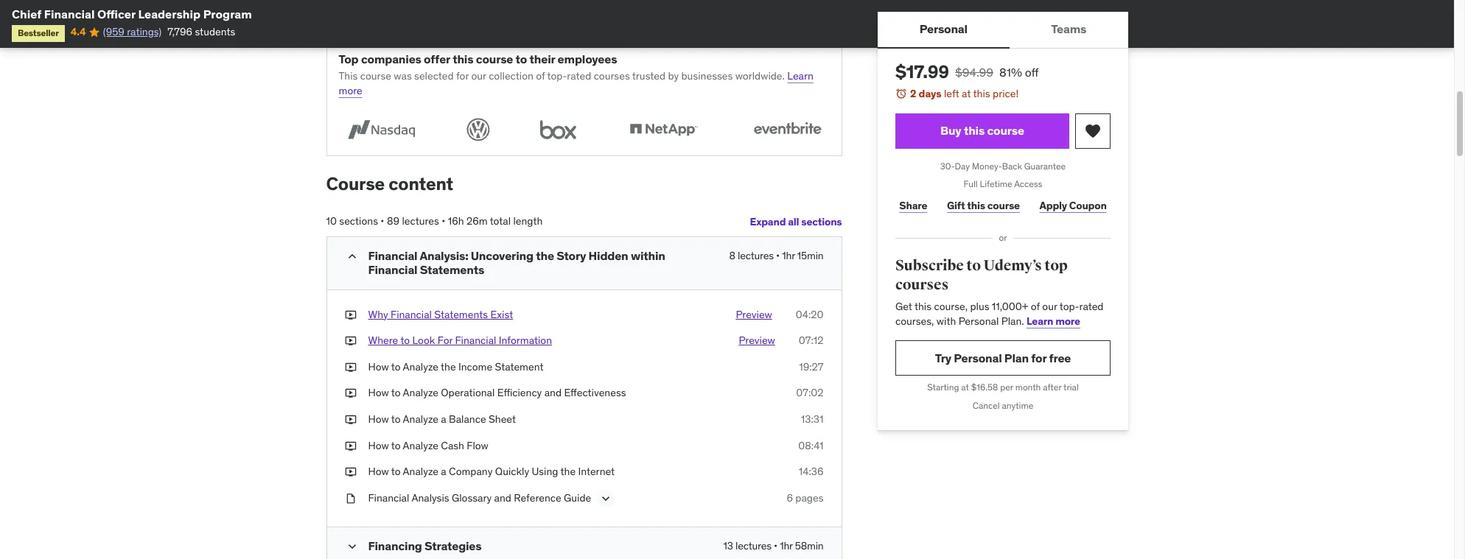 Task type: vqa. For each thing, say whether or not it's contained in the screenshot.
xsmall icon
yes



Task type: locate. For each thing, give the bounding box(es) containing it.
2 how from the top
[[368, 386, 389, 400]]

0 vertical spatial the
[[536, 249, 554, 263]]

1 vertical spatial personal
[[958, 315, 998, 328]]

10 sections • 89 lectures • 16h 26m total length
[[326, 215, 543, 228]]

the left story
[[536, 249, 554, 263]]

1 vertical spatial top-
[[1059, 300, 1079, 313]]

0 vertical spatial learn
[[787, 69, 814, 83]]

personal inside get this course, plus 11,000+ of our top-rated courses, with personal plan.
[[958, 315, 998, 328]]

1 horizontal spatial learn
[[1026, 315, 1053, 328]]

1 vertical spatial preview
[[739, 334, 775, 347]]

day
[[955, 160, 970, 171]]

selected
[[414, 69, 454, 83]]

preview left "07:12"
[[739, 334, 775, 347]]

content
[[389, 173, 453, 196]]

30-
[[940, 160, 955, 171]]

to for how to analyze the income statement
[[391, 360, 401, 373]]

to down how to analyze a balance sheet
[[391, 439, 401, 452]]

learn for top companies offer this course to their employees
[[787, 69, 814, 83]]

learn more link for subscribe to udemy's top courses
[[1026, 315, 1080, 328]]

1 horizontal spatial rated
[[1079, 300, 1103, 313]]

to left the "udemy's"
[[966, 256, 981, 275]]

financial up 4.4
[[44, 7, 95, 21]]

learn for subscribe to udemy's top courses
[[1026, 315, 1053, 328]]

7,796
[[168, 25, 192, 39]]

1 vertical spatial 1hr
[[780, 539, 793, 553]]

how to analyze operational efficiency and effectiveness
[[368, 386, 626, 400]]

a left company
[[441, 465, 446, 478]]

1 horizontal spatial more
[[1055, 315, 1080, 328]]

analyze down look
[[403, 360, 438, 373]]

learn more for top companies offer this course to their employees
[[339, 69, 814, 97]]

effectiveness
[[564, 386, 626, 400]]

0 horizontal spatial and
[[494, 491, 511, 505]]

58min
[[795, 539, 824, 553]]

courses inside subscribe to udemy's top courses
[[895, 275, 948, 294]]

trusted
[[632, 69, 666, 83]]

xsmall image
[[345, 308, 356, 322], [345, 334, 356, 348], [345, 360, 356, 375], [345, 386, 356, 401], [345, 465, 356, 480]]

0 horizontal spatial learn more
[[339, 69, 814, 97]]

our down top companies offer this course to their employees
[[471, 69, 486, 83]]

our right 11,000+ at the right of the page
[[1042, 300, 1057, 313]]

learn right worldwide.
[[787, 69, 814, 83]]

to inside subscribe to udemy's top courses
[[966, 256, 981, 275]]

how to analyze cash flow
[[368, 439, 488, 452]]

statements
[[420, 263, 484, 277], [434, 308, 488, 321]]

learn right plan.
[[1026, 315, 1053, 328]]

program
[[203, 7, 252, 21]]

this right gift
[[967, 199, 985, 212]]

1 horizontal spatial courses
[[895, 275, 948, 294]]

financial up income
[[455, 334, 496, 347]]

2 vertical spatial xsmall image
[[345, 491, 356, 506]]

preview left the 04:20
[[736, 308, 772, 321]]

learn more down employees
[[339, 69, 814, 97]]

0 horizontal spatial for
[[456, 69, 469, 83]]

0 horizontal spatial learn more link
[[339, 69, 814, 97]]

left
[[944, 87, 959, 100]]

5 xsmall image from the top
[[345, 465, 356, 480]]

1 horizontal spatial for
[[1031, 351, 1046, 365]]

subscribe
[[895, 256, 963, 275]]

course content
[[326, 173, 453, 196]]

3 how from the top
[[368, 413, 389, 426]]

price!
[[992, 87, 1018, 100]]

0 horizontal spatial more
[[339, 84, 362, 97]]

1 horizontal spatial top-
[[1059, 300, 1079, 313]]

1 horizontal spatial our
[[1042, 300, 1057, 313]]

analyze for flow
[[403, 439, 438, 452]]

financial up why
[[368, 263, 417, 277]]

offer
[[424, 52, 450, 66]]

sections inside dropdown button
[[801, 215, 842, 228]]

statements up where to look for financial information
[[434, 308, 488, 321]]

more inside the learn more
[[339, 84, 362, 97]]

story
[[557, 249, 586, 263]]

0 horizontal spatial learn
[[787, 69, 814, 83]]

financial inside button
[[391, 308, 432, 321]]

course inside button
[[987, 123, 1024, 138]]

buy this course
[[940, 123, 1024, 138]]

how for how to analyze a balance sheet
[[368, 413, 389, 426]]

box image
[[533, 116, 583, 144]]

financial
[[44, 7, 95, 21], [368, 249, 417, 263], [368, 263, 417, 277], [391, 308, 432, 321], [455, 334, 496, 347], [368, 491, 409, 505]]

total
[[490, 215, 511, 228]]

2 xsmall image from the top
[[345, 439, 356, 453]]

learn more link down employees
[[339, 69, 814, 97]]

a
[[441, 413, 446, 426], [441, 465, 446, 478]]

a left balance
[[441, 413, 446, 426]]

xsmall image for how to analyze a company quickly using the internet
[[345, 465, 356, 480]]

lectures for strategies
[[736, 539, 772, 553]]

buy this course button
[[895, 113, 1069, 149]]

this inside button
[[964, 123, 984, 138]]

small image
[[345, 249, 359, 264], [345, 539, 359, 554]]

2 vertical spatial the
[[561, 465, 576, 478]]

collection
[[489, 69, 534, 83]]

0 vertical spatial at
[[962, 87, 971, 100]]

company
[[449, 465, 493, 478]]

this right 'offer'
[[453, 52, 473, 66]]

statements inside financial analysis: uncovering the story hidden within financial statements
[[420, 263, 484, 277]]

this for get
[[914, 300, 931, 313]]

gift this course link
[[943, 191, 1024, 221]]

lectures right 8
[[738, 249, 774, 263]]

this right buy
[[964, 123, 984, 138]]

lectures
[[402, 215, 439, 228], [738, 249, 774, 263], [736, 539, 772, 553]]

$17.99
[[895, 60, 949, 83]]

1 horizontal spatial learn more link
[[1026, 315, 1080, 328]]

for left free
[[1031, 351, 1046, 365]]

courses down employees
[[594, 69, 630, 83]]

1 a from the top
[[441, 413, 446, 426]]

at inside starting at $16.58 per month after trial cancel anytime
[[961, 382, 969, 393]]

a for balance
[[441, 413, 446, 426]]

exist
[[490, 308, 513, 321]]

businesses
[[681, 69, 733, 83]]

1hr left the 15min
[[782, 249, 795, 263]]

1 vertical spatial statements
[[434, 308, 488, 321]]

get this course, plus 11,000+ of our top-rated courses, with personal plan.
[[895, 300, 1103, 328]]

the inside financial analysis: uncovering the story hidden within financial statements
[[536, 249, 554, 263]]

lectures right 13
[[736, 539, 772, 553]]

more up free
[[1055, 315, 1080, 328]]

1 vertical spatial learn more
[[1026, 315, 1080, 328]]

• for 8
[[776, 249, 780, 263]]

2 sections from the left
[[801, 215, 842, 228]]

3 analyze from the top
[[403, 413, 438, 426]]

1hr for financial analysis: uncovering the story hidden within financial statements
[[782, 249, 795, 263]]

money-
[[972, 160, 1002, 171]]

all
[[788, 215, 799, 228]]

to down where
[[391, 360, 401, 373]]

analyze up how to analyze a balance sheet
[[403, 386, 438, 400]]

within
[[631, 249, 665, 263]]

2 small image from the top
[[345, 539, 359, 554]]

1 horizontal spatial sections
[[801, 215, 842, 228]]

and down quickly
[[494, 491, 511, 505]]

0 horizontal spatial rated
[[567, 69, 591, 83]]

learn more link for top companies offer this course to their employees
[[339, 69, 814, 97]]

sections right 10
[[339, 215, 378, 228]]

2 a from the top
[[441, 465, 446, 478]]

gift this course
[[947, 199, 1020, 212]]

4 analyze from the top
[[403, 439, 438, 452]]

1 vertical spatial more
[[1055, 315, 1080, 328]]

for down top companies offer this course to their employees
[[456, 69, 469, 83]]

0 vertical spatial personal
[[919, 22, 967, 36]]

0 vertical spatial preview
[[736, 308, 772, 321]]

11,000+
[[992, 300, 1028, 313]]

1 vertical spatial of
[[1031, 300, 1040, 313]]

1 vertical spatial learn
[[1026, 315, 1053, 328]]

1 vertical spatial and
[[494, 491, 511, 505]]

1 horizontal spatial the
[[536, 249, 554, 263]]

to
[[516, 52, 527, 66], [966, 256, 981, 275], [400, 334, 410, 347], [391, 360, 401, 373], [391, 386, 401, 400], [391, 413, 401, 426], [391, 439, 401, 452], [391, 465, 401, 478]]

personal up $17.99
[[919, 22, 967, 36]]

1 vertical spatial rated
[[1079, 300, 1103, 313]]

0 vertical spatial learn more link
[[339, 69, 814, 97]]

month
[[1015, 382, 1041, 393]]

analyze up how to analyze cash flow
[[403, 413, 438, 426]]

small image down course
[[345, 249, 359, 264]]

to for subscribe to udemy's top courses
[[966, 256, 981, 275]]

to up how to analyze cash flow
[[391, 413, 401, 426]]

of
[[536, 69, 545, 83], [1031, 300, 1040, 313]]

1 how from the top
[[368, 360, 389, 373]]

1 vertical spatial the
[[441, 360, 456, 373]]

0 vertical spatial for
[[456, 69, 469, 83]]

more for top companies offer this course to their employees
[[339, 84, 362, 97]]

0 horizontal spatial sections
[[339, 215, 378, 228]]

at left $16.58
[[961, 382, 969, 393]]

16h 26m
[[448, 215, 488, 228]]

was
[[394, 69, 412, 83]]

1 vertical spatial a
[[441, 465, 446, 478]]

statements up 'why financial statements exist'
[[420, 263, 484, 277]]

to down how to analyze cash flow
[[391, 465, 401, 478]]

courses down subscribe
[[895, 275, 948, 294]]

0 vertical spatial xsmall image
[[345, 413, 356, 427]]

more down this
[[339, 84, 362, 97]]

4 xsmall image from the top
[[345, 386, 356, 401]]

(959 ratings)
[[103, 25, 162, 39]]

analyze left cash
[[403, 439, 438, 452]]

analyze for balance
[[403, 413, 438, 426]]

small image for financing
[[345, 539, 359, 554]]

personal button
[[877, 12, 1009, 47]]

buy
[[940, 123, 961, 138]]

at right 'left'
[[962, 87, 971, 100]]

15min
[[797, 249, 824, 263]]

0 horizontal spatial courses
[[594, 69, 630, 83]]

0 horizontal spatial of
[[536, 69, 545, 83]]

0 vertical spatial small image
[[345, 249, 359, 264]]

0 vertical spatial our
[[471, 69, 486, 83]]

• for 10
[[381, 215, 384, 228]]

1 horizontal spatial learn more
[[1026, 315, 1080, 328]]

to for how to analyze a company quickly using the internet
[[391, 465, 401, 478]]

financial up look
[[391, 308, 432, 321]]

the
[[536, 249, 554, 263], [441, 360, 456, 373], [561, 465, 576, 478]]

statements inside button
[[434, 308, 488, 321]]

0 vertical spatial learn more
[[339, 69, 814, 97]]

• left 58min
[[774, 539, 778, 553]]

analyze down how to analyze cash flow
[[403, 465, 438, 478]]

top- down their
[[547, 69, 567, 83]]

0 vertical spatial 1hr
[[782, 249, 795, 263]]

of right 11,000+ at the right of the page
[[1031, 300, 1040, 313]]

tab list
[[877, 12, 1128, 49]]

19:27
[[799, 360, 824, 373]]

xsmall image
[[345, 413, 356, 427], [345, 439, 356, 453], [345, 491, 356, 506]]

apply
[[1039, 199, 1067, 212]]

1 vertical spatial small image
[[345, 539, 359, 554]]

personal down plus
[[958, 315, 998, 328]]

our
[[471, 69, 486, 83], [1042, 300, 1057, 313]]

0 horizontal spatial the
[[441, 360, 456, 373]]

this for buy
[[964, 123, 984, 138]]

1 small image from the top
[[345, 249, 359, 264]]

4 how from the top
[[368, 439, 389, 452]]

preview
[[736, 308, 772, 321], [739, 334, 775, 347]]

try personal plan for free
[[935, 351, 1071, 365]]

top-
[[547, 69, 567, 83], [1059, 300, 1079, 313]]

length
[[513, 215, 543, 228]]

0 vertical spatial top-
[[547, 69, 567, 83]]

guide
[[564, 491, 591, 505]]

2 vertical spatial personal
[[954, 351, 1002, 365]]

1 analyze from the top
[[403, 360, 438, 373]]

a for company
[[441, 465, 446, 478]]

2 xsmall image from the top
[[345, 334, 356, 348]]

plan.
[[1001, 315, 1024, 328]]

0 vertical spatial a
[[441, 413, 446, 426]]

1 horizontal spatial of
[[1031, 300, 1040, 313]]

to up how to analyze a balance sheet
[[391, 386, 401, 400]]

lectures right 89
[[402, 215, 439, 228]]

5 how from the top
[[368, 465, 389, 478]]

1hr for financing strategies
[[780, 539, 793, 553]]

for
[[456, 69, 469, 83], [1031, 351, 1046, 365]]

and right efficiency
[[544, 386, 562, 400]]

1hr
[[782, 249, 795, 263], [780, 539, 793, 553]]

2 analyze from the top
[[403, 386, 438, 400]]

how to analyze a balance sheet
[[368, 413, 516, 426]]

3 xsmall image from the top
[[345, 360, 356, 375]]

1 vertical spatial courses
[[895, 275, 948, 294]]

0 vertical spatial statements
[[420, 263, 484, 277]]

lifetime
[[980, 179, 1012, 190]]

learn more up free
[[1026, 315, 1080, 328]]

the for analyze
[[441, 360, 456, 373]]

chief
[[12, 7, 41, 21]]

2 vertical spatial lectures
[[736, 539, 772, 553]]

learn more link up free
[[1026, 315, 1080, 328]]

netapp image
[[621, 116, 706, 144]]

small image left financing
[[345, 539, 359, 554]]

personal up $16.58
[[954, 351, 1002, 365]]

top- down "top"
[[1059, 300, 1079, 313]]

1 xsmall image from the top
[[345, 413, 356, 427]]

this inside get this course, plus 11,000+ of our top-rated courses, with personal plan.
[[914, 300, 931, 313]]

0 vertical spatial and
[[544, 386, 562, 400]]

of down their
[[536, 69, 545, 83]]

sections right all
[[801, 215, 842, 228]]

0 vertical spatial more
[[339, 84, 362, 97]]

1 vertical spatial at
[[961, 382, 969, 393]]

1 vertical spatial our
[[1042, 300, 1057, 313]]

where to look for financial information button
[[368, 334, 552, 348]]

• left 89
[[381, 215, 384, 228]]

0 horizontal spatial our
[[471, 69, 486, 83]]

our inside get this course, plus 11,000+ of our top-rated courses, with personal plan.
[[1042, 300, 1057, 313]]

the for uncovering
[[536, 249, 554, 263]]

leadership
[[138, 7, 201, 21]]

2 days left at this price!
[[910, 87, 1018, 100]]

strategies
[[425, 539, 482, 553]]

eventbrite image
[[745, 116, 830, 144]]

balance
[[449, 413, 486, 426]]

analyze
[[403, 360, 438, 373], [403, 386, 438, 400], [403, 413, 438, 426], [403, 439, 438, 452], [403, 465, 438, 478]]

• left the 15min
[[776, 249, 780, 263]]

teams button
[[1009, 12, 1128, 47]]

07:12
[[799, 334, 824, 347]]

1hr left 58min
[[780, 539, 793, 553]]

5 analyze from the top
[[403, 465, 438, 478]]

1 vertical spatial learn more link
[[1026, 315, 1080, 328]]

the right the using
[[561, 465, 576, 478]]

learn inside the learn more
[[787, 69, 814, 83]]

financing strategies
[[368, 539, 482, 553]]

1 vertical spatial xsmall image
[[345, 439, 356, 453]]

this up courses,
[[914, 300, 931, 313]]

course up back
[[987, 123, 1024, 138]]

apply coupon button
[[1035, 191, 1110, 221]]

course up 'collection'
[[476, 52, 513, 66]]

to inside button
[[400, 334, 410, 347]]

access
[[1014, 179, 1042, 190]]

how to analyze the income statement
[[368, 360, 544, 373]]

officer
[[97, 7, 136, 21]]

the down for
[[441, 360, 456, 373]]

sections
[[339, 215, 378, 228], [801, 215, 842, 228]]

1 vertical spatial lectures
[[738, 249, 774, 263]]

1 horizontal spatial and
[[544, 386, 562, 400]]

to left look
[[400, 334, 410, 347]]



Task type: describe. For each thing, give the bounding box(es) containing it.
cash
[[441, 439, 464, 452]]

to for how to analyze cash flow
[[391, 439, 401, 452]]

starting at $16.58 per month after trial cancel anytime
[[927, 382, 1078, 411]]

• for 13
[[774, 539, 778, 553]]

4.4
[[71, 25, 86, 39]]

alarm image
[[895, 88, 907, 99]]

0 horizontal spatial top-
[[547, 69, 567, 83]]

this
[[339, 69, 358, 83]]

anytime
[[1002, 400, 1033, 411]]

nasdaq image
[[339, 116, 423, 144]]

xsmall image for how to analyze cash flow
[[345, 439, 356, 453]]

or
[[999, 232, 1007, 243]]

0 vertical spatial courses
[[594, 69, 630, 83]]

how for how to analyze the income statement
[[368, 360, 389, 373]]

this course was selected for our collection of top-rated courses trusted by businesses worldwide.
[[339, 69, 785, 83]]

try
[[935, 351, 951, 365]]

13
[[723, 539, 733, 553]]

where to look for financial information
[[368, 334, 552, 347]]

per
[[1000, 382, 1013, 393]]

lectures for analysis:
[[738, 249, 774, 263]]

statement
[[495, 360, 544, 373]]

7,796 students
[[168, 25, 235, 39]]

teams
[[1051, 22, 1086, 36]]

volkswagen image
[[462, 116, 495, 144]]

top
[[339, 52, 359, 66]]

after
[[1043, 382, 1061, 393]]

8
[[729, 249, 735, 263]]

cancel
[[972, 400, 1000, 411]]

where
[[368, 334, 398, 347]]

0 vertical spatial rated
[[567, 69, 591, 83]]

expand
[[750, 215, 786, 228]]

subscribe to udemy's top courses
[[895, 256, 1067, 294]]

top
[[1044, 256, 1067, 275]]

quickly
[[495, 465, 529, 478]]

to up 'collection'
[[516, 52, 527, 66]]

off
[[1025, 65, 1039, 80]]

top- inside get this course, plus 11,000+ of our top-rated courses, with personal plan.
[[1059, 300, 1079, 313]]

flow
[[467, 439, 488, 452]]

why financial statements exist
[[368, 308, 513, 321]]

rated inside get this course, plus 11,000+ of our top-rated courses, with personal plan.
[[1079, 300, 1103, 313]]

small image for financial
[[345, 249, 359, 264]]

13 lectures • 1hr 58min
[[723, 539, 824, 553]]

more for subscribe to udemy's top courses
[[1055, 315, 1080, 328]]

how for how to analyze cash flow
[[368, 439, 389, 452]]

show lecture description image
[[599, 491, 613, 506]]

1 vertical spatial for
[[1031, 351, 1046, 365]]

ratings)
[[127, 25, 162, 39]]

(959
[[103, 25, 124, 39]]

xsmall image for how to analyze operational efficiency and effectiveness
[[345, 386, 356, 401]]

6
[[787, 491, 793, 505]]

analyze for income
[[403, 360, 438, 373]]

how for how to analyze a company quickly using the internet
[[368, 465, 389, 478]]

analyze for efficiency
[[403, 386, 438, 400]]

analyze for company
[[403, 465, 438, 478]]

operational
[[441, 386, 495, 400]]

using
[[532, 465, 558, 478]]

this down $94.99
[[973, 87, 990, 100]]

pages
[[796, 491, 824, 505]]

0 vertical spatial of
[[536, 69, 545, 83]]

udemy's
[[983, 256, 1042, 275]]

apply coupon
[[1039, 199, 1106, 212]]

analysis
[[412, 491, 449, 505]]

sheet
[[489, 413, 516, 426]]

10
[[326, 215, 337, 228]]

course down the lifetime
[[987, 199, 1020, 212]]

course,
[[934, 300, 967, 313]]

share button
[[895, 191, 931, 221]]

preview for 07:12
[[739, 334, 775, 347]]

financial left analysis
[[368, 491, 409, 505]]

efficiency
[[497, 386, 542, 400]]

expand all sections
[[750, 215, 842, 228]]

for
[[438, 334, 453, 347]]

13:31
[[801, 413, 824, 426]]

financial inside button
[[455, 334, 496, 347]]

6 pages
[[787, 491, 824, 505]]

1 xsmall image from the top
[[345, 308, 356, 322]]

to for how to analyze a balance sheet
[[391, 413, 401, 426]]

1 sections from the left
[[339, 215, 378, 228]]

expand all sections button
[[750, 207, 842, 237]]

wishlist image
[[1084, 122, 1101, 140]]

0 vertical spatial lectures
[[402, 215, 439, 228]]

xsmall image for how to analyze a balance sheet
[[345, 413, 356, 427]]

trial
[[1063, 382, 1078, 393]]

30-day money-back guarantee full lifetime access
[[940, 160, 1066, 190]]

how for how to analyze operational efficiency and effectiveness
[[368, 386, 389, 400]]

2 horizontal spatial the
[[561, 465, 576, 478]]

08:41
[[798, 439, 824, 452]]

to for how to analyze operational efficiency and effectiveness
[[391, 386, 401, 400]]

top companies offer this course to their employees
[[339, 52, 617, 66]]

• left '16h 26m'
[[442, 215, 445, 228]]

internet
[[578, 465, 615, 478]]

this for gift
[[967, 199, 985, 212]]

glossary
[[452, 491, 492, 505]]

81%
[[999, 65, 1022, 80]]

with
[[936, 315, 956, 328]]

financial down 89
[[368, 249, 417, 263]]

course down companies
[[360, 69, 391, 83]]

07:02
[[796, 386, 824, 400]]

$94.99
[[955, 65, 993, 80]]

3 xsmall image from the top
[[345, 491, 356, 506]]

financing
[[368, 539, 422, 553]]

courses,
[[895, 315, 934, 328]]

course
[[326, 173, 385, 196]]

guarantee
[[1024, 160, 1066, 171]]

worldwide.
[[735, 69, 785, 83]]

to for where to look for financial information
[[400, 334, 410, 347]]

$16.58
[[971, 382, 998, 393]]

learn more for subscribe to udemy's top courses
[[1026, 315, 1080, 328]]

xsmall image for how to analyze the income statement
[[345, 360, 356, 375]]

why financial statements exist button
[[368, 308, 513, 322]]

of inside get this course, plus 11,000+ of our top-rated courses, with personal plan.
[[1031, 300, 1040, 313]]

89
[[387, 215, 399, 228]]

reference
[[514, 491, 561, 505]]

free
[[1049, 351, 1071, 365]]

employees
[[558, 52, 617, 66]]

8 lectures • 1hr 15min
[[729, 249, 824, 263]]

bestseller
[[18, 28, 59, 39]]

personal inside button
[[919, 22, 967, 36]]

income
[[458, 360, 492, 373]]

tab list containing personal
[[877, 12, 1128, 49]]

preview for 04:20
[[736, 308, 772, 321]]

chief financial officer leadership program
[[12, 7, 252, 21]]

hidden
[[589, 249, 628, 263]]



